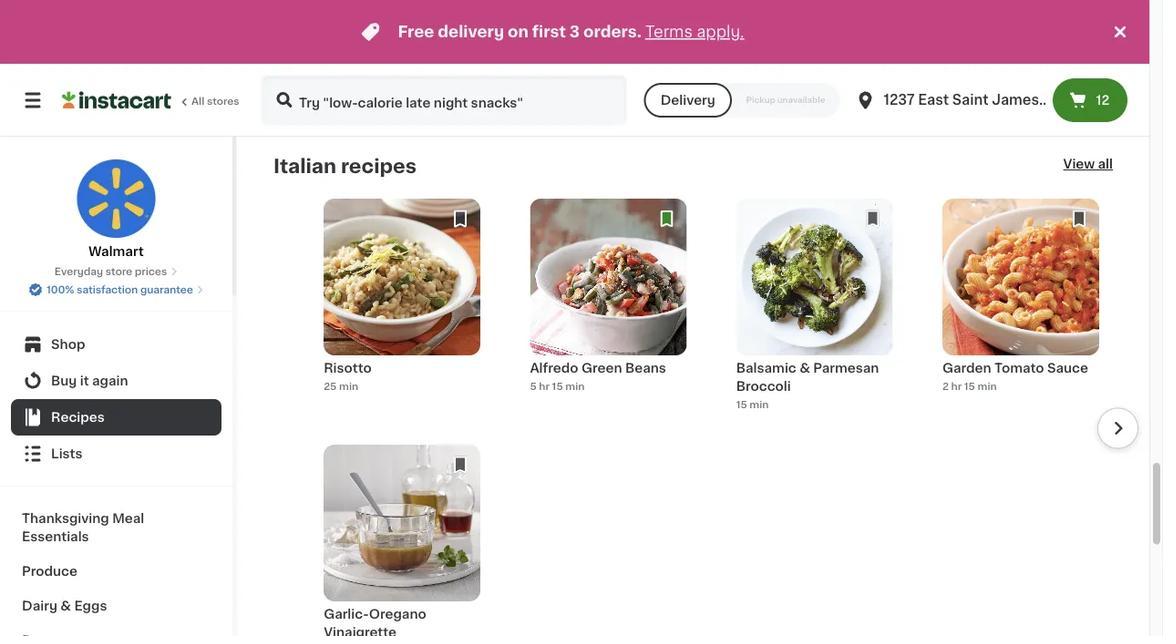 Task type: locate. For each thing, give the bounding box(es) containing it.
produce
[[22, 565, 77, 578]]

25 min
[[324, 382, 359, 392]]

free delivery on first 3 orders. terms apply.
[[398, 24, 745, 40]]

&
[[800, 362, 811, 375], [60, 600, 71, 613]]

0 vertical spatial item carousel region
[[274, 0, 1139, 111]]

recipes link
[[11, 399, 222, 436]]

15 down broccoli
[[737, 400, 747, 410]]

15 for garden
[[965, 382, 976, 392]]

item carousel region
[[274, 0, 1139, 111], [274, 199, 1139, 637]]

first
[[532, 24, 566, 40]]

parmesan
[[814, 362, 880, 375]]

thanksgiving
[[22, 513, 109, 525]]

15 down alfredo on the bottom of the page
[[552, 382, 563, 392]]

0 horizontal spatial hr
[[539, 382, 550, 392]]

3
[[570, 24, 580, 40]]

garlic-oregano vinaigrette link
[[324, 445, 481, 637]]

it
[[80, 375, 89, 388]]

lists
[[51, 448, 82, 461]]

15 down garden
[[965, 382, 976, 392]]

& left eggs
[[60, 600, 71, 613]]

all stores link
[[62, 75, 241, 126]]

buy it again
[[51, 375, 128, 388]]

hr right 2
[[952, 382, 962, 392]]

essentials
[[22, 531, 89, 544]]

2 hr from the left
[[952, 382, 962, 392]]

hr right 5
[[539, 382, 550, 392]]

thanksgiving meal essentials link
[[11, 502, 222, 554]]

100% satisfaction guarantee button
[[28, 279, 204, 297]]

item carousel region containing weeknight dinners
[[274, 0, 1139, 111]]

thanksgiving meal essentials
[[22, 513, 144, 544]]

0 vertical spatial &
[[800, 362, 811, 375]]

view
[[1064, 158, 1095, 171]]

min
[[339, 382, 359, 392], [566, 382, 585, 392], [978, 382, 997, 392], [750, 400, 769, 410]]

1 horizontal spatial hr
[[952, 382, 962, 392]]

lists link
[[11, 436, 222, 472]]

None search field
[[261, 75, 628, 126]]

& inside balsamic & parmesan broccoli
[[800, 362, 811, 375]]

5 hr 15 min
[[530, 382, 585, 392]]

hr
[[539, 382, 550, 392], [952, 382, 962, 392]]

weeknight dinners link
[[324, 27, 481, 111]]

1 hr from the left
[[539, 382, 550, 392]]

street
[[1043, 93, 1087, 107]]

& right balsamic
[[800, 362, 811, 375]]

walmart logo image
[[76, 159, 156, 239]]

0 horizontal spatial &
[[60, 600, 71, 613]]

delivery
[[661, 94, 716, 107]]

saint
[[953, 93, 989, 107]]

terms apply. link
[[646, 24, 745, 40]]

recipe card group containing alfredo green beans
[[530, 199, 687, 423]]

tomato
[[995, 362, 1045, 375]]

free
[[398, 24, 434, 40]]

weeknight
[[331, 45, 402, 57]]

italian
[[274, 156, 337, 176]]

2 item carousel region from the top
[[274, 199, 1139, 637]]

1 vertical spatial &
[[60, 600, 71, 613]]

recipe card group
[[324, 199, 481, 423], [530, 199, 687, 423], [737, 199, 893, 423], [943, 199, 1100, 423], [324, 445, 481, 637]]

orders.
[[584, 24, 642, 40]]

delivery button
[[644, 83, 732, 118]]

1 item carousel region from the top
[[274, 0, 1139, 111]]

view all link
[[1064, 155, 1113, 177]]

all
[[1098, 158, 1113, 171]]

limited time offer region
[[0, 0, 1110, 64]]

1 vertical spatial item carousel region
[[274, 199, 1139, 637]]

vinaigrette
[[324, 627, 397, 637]]

buy
[[51, 375, 77, 388]]

0 horizontal spatial 15
[[552, 382, 563, 392]]

2 hr 15 min
[[943, 382, 997, 392]]

recipe card group containing risotto
[[324, 199, 481, 423]]

2 horizontal spatial 15
[[965, 382, 976, 392]]

100%
[[47, 285, 74, 295]]

instacart logo image
[[62, 89, 171, 111]]

recipes
[[341, 156, 417, 176]]

15
[[552, 382, 563, 392], [965, 382, 976, 392], [737, 400, 747, 410]]

& inside "dairy & eggs" link
[[60, 600, 71, 613]]

dairy
[[22, 600, 57, 613]]

1 horizontal spatial &
[[800, 362, 811, 375]]



Task type: describe. For each thing, give the bounding box(es) containing it.
view all
[[1064, 158, 1113, 171]]

garden tomato sauce
[[943, 362, 1089, 375]]

eggs
[[74, 600, 107, 613]]

everyday store prices
[[54, 267, 167, 277]]

east
[[919, 93, 949, 107]]

15 min
[[737, 400, 769, 410]]

meal
[[112, 513, 144, 525]]

recipe card group containing garden tomato sauce
[[943, 199, 1100, 423]]

garden
[[943, 362, 992, 375]]

25
[[324, 382, 337, 392]]

stores
[[207, 96, 240, 106]]

everyday store prices link
[[54, 264, 178, 279]]

recipe card group containing garlic-oregano vinaigrette
[[324, 445, 481, 637]]

prices
[[135, 267, 167, 277]]

5
[[530, 382, 537, 392]]

15 for alfredo
[[552, 382, 563, 392]]

12 button
[[1053, 78, 1128, 122]]

dairy & eggs link
[[11, 589, 222, 624]]

buy it again link
[[11, 363, 222, 399]]

sauce
[[1048, 362, 1089, 375]]

recipe card group containing balsamic & parmesan broccoli
[[737, 199, 893, 423]]

100% satisfaction guarantee
[[47, 285, 193, 295]]

1237
[[884, 93, 915, 107]]

satisfaction
[[77, 285, 138, 295]]

terms
[[646, 24, 693, 40]]

min down garden
[[978, 382, 997, 392]]

james
[[992, 93, 1040, 107]]

all stores
[[192, 96, 240, 106]]

min down broccoli
[[750, 400, 769, 410]]

garlic-
[[324, 608, 369, 621]]

1237 east saint james street
[[884, 93, 1087, 107]]

alfredo
[[530, 362, 579, 375]]

broccoli
[[737, 380, 791, 393]]

apply.
[[697, 24, 745, 40]]

Search field
[[263, 77, 626, 124]]

recipes
[[51, 411, 105, 424]]

2
[[943, 382, 949, 392]]

delivery
[[438, 24, 504, 40]]

walmart
[[89, 245, 144, 258]]

hr for alfredo
[[539, 382, 550, 392]]

min down risotto
[[339, 382, 359, 392]]

& for eggs
[[60, 600, 71, 613]]

store
[[106, 267, 132, 277]]

1237 east saint james street button
[[855, 75, 1087, 126]]

on
[[508, 24, 529, 40]]

hr for garden
[[952, 382, 962, 392]]

everyday
[[54, 267, 103, 277]]

service type group
[[644, 83, 840, 118]]

all
[[192, 96, 205, 106]]

risotto
[[324, 362, 372, 375]]

italian recipes
[[274, 156, 417, 176]]

green
[[582, 362, 622, 375]]

12
[[1097, 94, 1110, 107]]

min down alfredo on the bottom of the page
[[566, 382, 585, 392]]

weeknight dinners
[[331, 45, 402, 76]]

beans
[[626, 362, 667, 375]]

garlic-oregano vinaigrette
[[324, 608, 427, 637]]

walmart link
[[76, 159, 156, 261]]

dinners
[[331, 63, 383, 76]]

balsamic & parmesan broccoli
[[737, 362, 880, 393]]

balsamic
[[737, 362, 797, 375]]

guarantee
[[140, 285, 193, 295]]

produce link
[[11, 554, 222, 589]]

shop
[[51, 338, 85, 351]]

shop link
[[11, 326, 222, 363]]

alfredo green beans
[[530, 362, 667, 375]]

& for parmesan
[[800, 362, 811, 375]]

oregano
[[369, 608, 427, 621]]

item carousel region containing risotto
[[274, 199, 1139, 637]]

again
[[92, 375, 128, 388]]

1 horizontal spatial 15
[[737, 400, 747, 410]]

dairy & eggs
[[22, 600, 107, 613]]



Task type: vqa. For each thing, say whether or not it's contained in the screenshot.
Fresh
no



